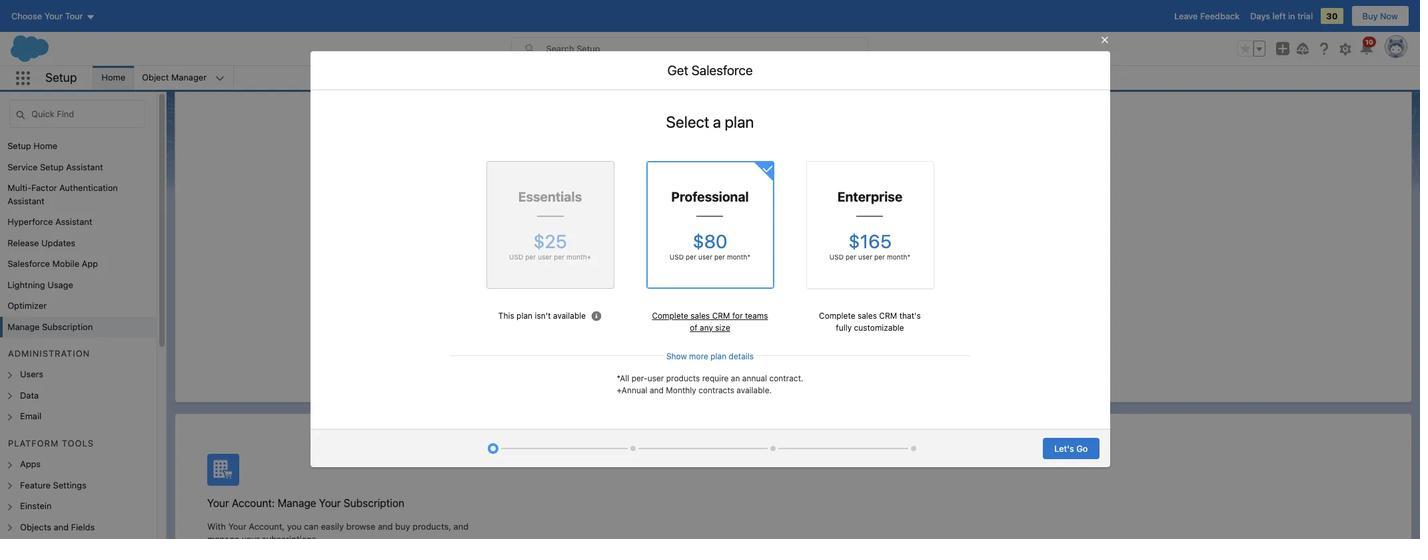 Task type: describe. For each thing, give the bounding box(es) containing it.
professional
[[671, 189, 749, 204]]

multi-factor authentication assistant link
[[7, 182, 157, 208]]

days left in trial
[[1251, 11, 1313, 21]]

2 vertical spatial assistant
[[55, 217, 92, 227]]

when
[[600, 313, 623, 323]]

salesforce inside setup tree tree
[[7, 259, 50, 269]]

object
[[142, 72, 169, 83]]

enterprise
[[838, 189, 903, 204]]

assistant inside multi-factor authentication assistant
[[7, 196, 45, 206]]

month* for 165
[[887, 253, 911, 261]]

release updates
[[7, 238, 75, 248]]

right
[[946, 313, 965, 323]]

1 per from the left
[[525, 253, 536, 261]]

subscribe,
[[642, 313, 684, 323]]

object manager
[[142, 72, 207, 83]]

size
[[715, 323, 730, 333]]

your inside with your account, you can easily browse and buy products, and manage your subscriptions.
[[228, 522, 246, 532]]

setup manage subscription
[[222, 27, 355, 55]]

user for 25
[[538, 253, 552, 261]]

let's go
[[1055, 444, 1088, 454]]

setup link
[[222, 27, 248, 37]]

that's
[[900, 311, 921, 321]]

any
[[700, 323, 713, 333]]

subscribe
[[763, 346, 804, 357]]

authentication
[[59, 183, 118, 193]]

setup inside the service setup assistant link
[[40, 162, 64, 172]]

Quick Find search field
[[9, 100, 145, 128]]

for
[[732, 311, 743, 321]]

hyperforce assistant
[[7, 217, 92, 227]]

manage subscription tree item
[[0, 317, 157, 338]]

text default image
[[591, 311, 602, 322]]

sales for 165
[[858, 311, 877, 321]]

when you subscribe, you can manage your products, licenses, and billing information right here.
[[600, 313, 987, 323]]

mobile
[[52, 259, 79, 269]]

25
[[545, 231, 567, 253]]

left
[[1273, 11, 1286, 21]]

fully
[[836, 323, 852, 333]]

let's
[[1055, 444, 1074, 454]]

crm for 80
[[712, 311, 730, 321]]

setup for setup manage subscription
[[222, 27, 248, 37]]

$ 165 usd per user per month*
[[830, 231, 911, 261]]

more
[[689, 352, 708, 362]]

your inside with your account, you can easily browse and buy products, and manage your subscriptions.
[[242, 535, 260, 540]]

leave feedback link
[[1175, 11, 1240, 21]]

user inside "*all per-user products require an annual contract. +annual and monthly contracts available."
[[648, 374, 664, 384]]

show more plan details button
[[663, 346, 757, 368]]

1 horizontal spatial your
[[755, 313, 773, 323]]

haven't
[[744, 280, 784, 294]]

service setup assistant link
[[7, 161, 103, 174]]

and right "fully"
[[854, 313, 869, 323]]

service setup assistant
[[7, 162, 103, 172]]

6 per from the left
[[874, 253, 885, 261]]

of
[[690, 323, 698, 333]]

an
[[731, 374, 740, 384]]

your up with
[[207, 498, 229, 510]]

optimizer
[[7, 301, 47, 311]]

select a plan
[[666, 112, 754, 131]]

multi-factor authentication assistant
[[7, 183, 118, 206]]

and right the buy
[[454, 522, 469, 532]]

select
[[666, 112, 709, 131]]

isn't
[[535, 311, 551, 321]]

2 per from the left
[[554, 253, 565, 261]]

user for 165
[[858, 253, 872, 261]]

manage inside setup manage subscription
[[222, 40, 272, 55]]

products, inside with your account, you can easily browse and buy products, and manage your subscriptions.
[[413, 522, 451, 532]]

1 horizontal spatial manage
[[720, 313, 753, 323]]

complete sales crm for teams of any size
[[652, 311, 768, 333]]

details
[[729, 352, 754, 362]]

lightning usage link
[[7, 279, 73, 292]]

2 vertical spatial subscription
[[344, 498, 405, 510]]

feedback
[[1200, 11, 1240, 21]]

manage inside tree item
[[7, 322, 40, 332]]

you for with your account, you can easily browse and buy products, and manage your subscriptions.
[[287, 522, 302, 532]]

can for easily
[[304, 522, 319, 532]]

you for when you subscribe, you can manage your products, licenses, and billing information right here.
[[687, 313, 701, 323]]

3 per from the left
[[686, 253, 697, 261]]

subscribe now
[[763, 346, 824, 357]]

easily
[[321, 522, 344, 532]]

1 horizontal spatial home
[[102, 72, 125, 83]]

manager
[[171, 72, 207, 83]]

subscriptions.
[[262, 535, 319, 540]]

per-
[[632, 374, 648, 384]]

browse
[[346, 522, 376, 532]]

multi-
[[7, 183, 31, 193]]

usd for 80
[[670, 253, 684, 261]]

available.
[[737, 386, 772, 396]]

crm for 165
[[879, 311, 897, 321]]

buy
[[1363, 11, 1378, 21]]

with your account, you can easily browse and buy products, and manage your subscriptions.
[[207, 522, 469, 540]]

manage subscription
[[7, 322, 93, 332]]

165
[[860, 231, 892, 253]]

platform
[[8, 438, 59, 449]]

factor
[[31, 183, 57, 193]]



Task type: vqa. For each thing, say whether or not it's contained in the screenshot.
Group
yes



Task type: locate. For each thing, give the bounding box(es) containing it.
2 vertical spatial plan
[[711, 352, 727, 362]]

licenses,
[[816, 313, 851, 323]]

0 horizontal spatial $
[[533, 231, 545, 253]]

user down 25 at the left top of page
[[538, 253, 552, 261]]

salesforce mobile app
[[7, 259, 98, 269]]

complete sales crm that's fully customizable
[[819, 311, 921, 333]]

contracts
[[699, 386, 734, 396]]

annual
[[742, 374, 767, 384]]

updates
[[41, 238, 75, 248]]

plan right the this
[[517, 311, 533, 321]]

plan right a
[[725, 112, 754, 131]]

per down professional
[[686, 253, 697, 261]]

billing
[[871, 313, 895, 323]]

1 vertical spatial can
[[304, 522, 319, 532]]

4 per from the left
[[714, 253, 725, 261]]

+annual
[[617, 386, 648, 396]]

require
[[702, 374, 729, 384]]

manage
[[222, 40, 272, 55], [7, 322, 40, 332], [278, 498, 316, 510]]

salesforce right get
[[692, 62, 753, 78]]

0 horizontal spatial now
[[806, 346, 824, 357]]

$ 80 usd per user per month*
[[670, 231, 751, 261]]

manage inside with your account, you can easily browse and buy products, and manage your subscriptions.
[[207, 535, 239, 540]]

usd up "subscribe,"
[[670, 253, 684, 261]]

$ inside the $ 165 usd per user per month*
[[849, 231, 860, 253]]

customizable
[[854, 323, 904, 333]]

2 $ from the left
[[693, 231, 704, 253]]

0 vertical spatial subscription
[[275, 40, 355, 55]]

and
[[854, 313, 869, 323], [650, 386, 664, 396], [378, 522, 393, 532], [454, 522, 469, 532]]

salesforce
[[692, 62, 753, 78], [7, 259, 50, 269]]

plan right more at the bottom left of page
[[711, 352, 727, 362]]

$ up yet
[[849, 231, 860, 253]]

*all per-user products require an annual contract. +annual and monthly contracts available.
[[617, 374, 804, 396]]

0 vertical spatial salesforce
[[692, 62, 753, 78]]

1 vertical spatial manage
[[7, 322, 40, 332]]

$ down professional
[[693, 231, 704, 253]]

now for buy now
[[1380, 11, 1398, 21]]

app
[[82, 259, 98, 269]]

you up subscriptions.
[[287, 522, 302, 532]]

0 horizontal spatial salesforce
[[7, 259, 50, 269]]

usd inside $ 80 usd per user per month*
[[670, 253, 684, 261]]

1 crm from the left
[[712, 311, 730, 321]]

you left 'size'
[[687, 313, 701, 323]]

1 sales from the left
[[691, 311, 710, 321]]

manage
[[720, 313, 753, 323], [207, 535, 239, 540]]

2 vertical spatial manage
[[278, 498, 316, 510]]

setup inside setup home link
[[7, 141, 31, 151]]

1 $ from the left
[[533, 231, 545, 253]]

essentials
[[518, 189, 582, 204]]

contract.
[[769, 374, 804, 384]]

usd up the this
[[509, 253, 523, 261]]

0 horizontal spatial manage
[[207, 535, 239, 540]]

usd for 25
[[509, 253, 523, 261]]

month* for 80
[[727, 253, 751, 261]]

setup tree tree
[[0, 136, 157, 540]]

sales inside complete sales crm that's fully customizable
[[858, 311, 877, 321]]

$
[[533, 231, 545, 253], [693, 231, 704, 253], [849, 231, 860, 253]]

user inside the $ 165 usd per user per month*
[[858, 253, 872, 261]]

crm
[[712, 311, 730, 321], [879, 311, 897, 321]]

teams
[[745, 311, 768, 321]]

manage down with
[[207, 535, 239, 540]]

products
[[666, 374, 700, 384]]

1 month* from the left
[[727, 253, 751, 261]]

$ for 80
[[693, 231, 704, 253]]

lightning usage
[[7, 280, 73, 290]]

user for 80
[[698, 253, 713, 261]]

0 vertical spatial home
[[102, 72, 125, 83]]

complete up show
[[652, 311, 688, 321]]

home link
[[94, 66, 133, 90]]

0 horizontal spatial crm
[[712, 311, 730, 321]]

your
[[207, 498, 229, 510], [319, 498, 341, 510], [228, 522, 246, 532]]

1 vertical spatial manage
[[207, 535, 239, 540]]

buy now button
[[1351, 5, 1410, 27]]

month* down '80' on the top of the page
[[727, 253, 751, 261]]

sales up customizable at the right bottom
[[858, 311, 877, 321]]

subscribe now button
[[752, 341, 835, 362]]

group
[[1238, 41, 1266, 57]]

days
[[1251, 11, 1270, 21]]

sales inside complete sales crm for teams of any size
[[691, 311, 710, 321]]

manage up subscriptions.
[[278, 498, 316, 510]]

month* down 165
[[887, 253, 911, 261]]

crm inside complete sales crm for teams of any size
[[712, 311, 730, 321]]

1 horizontal spatial manage
[[222, 40, 272, 55]]

$ down essentials
[[533, 231, 545, 253]]

per
[[525, 253, 536, 261], [554, 253, 565, 261], [686, 253, 697, 261], [714, 253, 725, 261], [846, 253, 857, 261], [874, 253, 885, 261]]

2 horizontal spatial you
[[687, 313, 701, 323]]

usd inside the $ 165 usd per user per month*
[[830, 253, 844, 261]]

plan for select a plan
[[725, 112, 754, 131]]

1 horizontal spatial usd
[[670, 253, 684, 261]]

this
[[498, 311, 514, 321]]

your up easily at bottom
[[319, 498, 341, 510]]

manage down you
[[720, 313, 753, 323]]

can left easily at bottom
[[304, 522, 319, 532]]

0 horizontal spatial can
[[304, 522, 319, 532]]

manage down setup link
[[222, 40, 272, 55]]

1 horizontal spatial now
[[1380, 11, 1398, 21]]

5 per from the left
[[846, 253, 857, 261]]

1 horizontal spatial you
[[625, 313, 640, 323]]

a
[[713, 112, 721, 131]]

0 vertical spatial assistant
[[66, 162, 103, 172]]

app navigation
[[16, 66, 45, 90]]

subscription
[[275, 40, 355, 55], [42, 322, 93, 332], [344, 498, 405, 510]]

2 month* from the left
[[887, 253, 911, 261]]

subscription inside setup manage subscription
[[275, 40, 355, 55]]

show
[[666, 352, 687, 362]]

complete for 165
[[819, 311, 856, 321]]

per down 25 at the left top of page
[[554, 253, 565, 261]]

assistant up updates
[[55, 217, 92, 227]]

lightning
[[7, 280, 45, 290]]

complete
[[652, 311, 688, 321], [819, 311, 856, 321]]

0 vertical spatial manage
[[222, 40, 272, 55]]

sales for 80
[[691, 311, 710, 321]]

crm up 'size'
[[712, 311, 730, 321]]

plan inside button
[[711, 352, 727, 362]]

per left month+
[[525, 253, 536, 261]]

month+
[[567, 253, 591, 261]]

account,
[[249, 522, 285, 532]]

complete for 80
[[652, 311, 688, 321]]

your down account, at the left bottom of page
[[242, 535, 260, 540]]

user inside $ 80 usd per user per month*
[[698, 253, 713, 261]]

0 horizontal spatial manage
[[7, 322, 40, 332]]

1 horizontal spatial crm
[[879, 311, 897, 321]]

80
[[704, 231, 727, 253]]

salesforce up the lightning
[[7, 259, 50, 269]]

can for manage
[[704, 313, 718, 323]]

now for subscribe now
[[806, 346, 824, 357]]

subscription inside tree item
[[42, 322, 93, 332]]

and left the buy
[[378, 522, 393, 532]]

account:
[[232, 498, 275, 510]]

1 horizontal spatial $
[[693, 231, 704, 253]]

your right with
[[228, 522, 246, 532]]

available
[[553, 311, 586, 321]]

products, down the you haven't subscribed yet
[[775, 313, 814, 323]]

home
[[102, 72, 125, 83], [34, 141, 57, 151]]

1 complete from the left
[[652, 311, 688, 321]]

can right of
[[704, 313, 718, 323]]

2 complete from the left
[[819, 311, 856, 321]]

yet
[[849, 280, 866, 294]]

2 sales from the left
[[858, 311, 877, 321]]

$ for 165
[[849, 231, 860, 253]]

1 horizontal spatial sales
[[858, 311, 877, 321]]

assistant down "multi-"
[[7, 196, 45, 206]]

1 vertical spatial plan
[[517, 311, 533, 321]]

let's go button
[[1043, 438, 1099, 460]]

plan for show more plan details
[[711, 352, 727, 362]]

0 horizontal spatial sales
[[691, 311, 710, 321]]

0 vertical spatial can
[[704, 313, 718, 323]]

hyperforce
[[7, 217, 53, 227]]

assistant up authentication
[[66, 162, 103, 172]]

administration
[[8, 349, 90, 359]]

now inside 'subscribe now' button
[[806, 346, 824, 357]]

buy now
[[1363, 11, 1398, 21]]

month* inside the $ 165 usd per user per month*
[[887, 253, 911, 261]]

3 $ from the left
[[849, 231, 860, 253]]

usage
[[48, 280, 73, 290]]

manage subscription link
[[7, 321, 93, 334]]

0 vertical spatial now
[[1380, 11, 1398, 21]]

products, right the buy
[[413, 522, 451, 532]]

home inside setup home link
[[34, 141, 57, 151]]

usd for 165
[[830, 253, 844, 261]]

setup home
[[7, 141, 57, 151]]

0 horizontal spatial home
[[34, 141, 57, 151]]

0 horizontal spatial month*
[[727, 253, 751, 261]]

0 horizontal spatial your
[[242, 535, 260, 540]]

manage down optimizer link at left bottom
[[7, 322, 40, 332]]

1 vertical spatial now
[[806, 346, 824, 357]]

1 horizontal spatial complete
[[819, 311, 856, 321]]

1 horizontal spatial can
[[704, 313, 718, 323]]

you inside with your account, you can easily browse and buy products, and manage your subscriptions.
[[287, 522, 302, 532]]

monthly
[[666, 386, 696, 396]]

leave
[[1175, 11, 1198, 21]]

now right buy
[[1380, 11, 1398, 21]]

3 usd from the left
[[830, 253, 844, 261]]

2 horizontal spatial manage
[[278, 498, 316, 510]]

1 horizontal spatial salesforce
[[692, 62, 753, 78]]

2 crm from the left
[[879, 311, 897, 321]]

now inside buy now button
[[1380, 11, 1398, 21]]

0 vertical spatial manage
[[720, 313, 753, 323]]

with
[[207, 522, 226, 532]]

usd up subscribed
[[830, 253, 844, 261]]

setup inside setup manage subscription
[[222, 27, 248, 37]]

text default image
[[762, 164, 773, 174]]

user
[[538, 253, 552, 261], [698, 253, 713, 261], [858, 253, 872, 261], [648, 374, 664, 384]]

0 horizontal spatial you
[[287, 522, 302, 532]]

1 horizontal spatial month*
[[887, 253, 911, 261]]

2 horizontal spatial $
[[849, 231, 860, 253]]

$ 25 usd per user per month+
[[509, 231, 591, 261]]

per down 165
[[874, 253, 885, 261]]

2 horizontal spatial usd
[[830, 253, 844, 261]]

user inside $ 25 usd per user per month+
[[538, 253, 552, 261]]

0 vertical spatial plan
[[725, 112, 754, 131]]

1 vertical spatial your
[[242, 535, 260, 540]]

now right the subscribe
[[806, 346, 824, 357]]

$ for 25
[[533, 231, 545, 253]]

home up service setup assistant
[[34, 141, 57, 151]]

home left object
[[102, 72, 125, 83]]

$ inside $ 80 usd per user per month*
[[693, 231, 704, 253]]

setup for setup
[[45, 70, 77, 84]]

setup for setup home
[[7, 141, 31, 151]]

products,
[[775, 313, 814, 323], [413, 522, 451, 532]]

1 horizontal spatial products,
[[775, 313, 814, 323]]

0 vertical spatial products,
[[775, 313, 814, 323]]

complete inside complete sales crm for teams of any size
[[652, 311, 688, 321]]

service
[[7, 162, 38, 172]]

your
[[755, 313, 773, 323], [242, 535, 260, 540]]

month* inside $ 80 usd per user per month*
[[727, 253, 751, 261]]

platform tools
[[8, 438, 94, 449]]

user left products
[[648, 374, 664, 384]]

complete inside complete sales crm that's fully customizable
[[819, 311, 856, 321]]

0 horizontal spatial products,
[[413, 522, 451, 532]]

0 vertical spatial your
[[755, 313, 773, 323]]

subscribed
[[787, 280, 846, 294]]

in
[[1288, 11, 1295, 21]]

your account: manage your subscription
[[207, 498, 405, 510]]

1 vertical spatial home
[[34, 141, 57, 151]]

2 usd from the left
[[670, 253, 684, 261]]

can
[[704, 313, 718, 323], [304, 522, 319, 532]]

can inside with your account, you can easily browse and buy products, and manage your subscriptions.
[[304, 522, 319, 532]]

show more plan details
[[666, 352, 754, 362]]

user down 165
[[858, 253, 872, 261]]

you
[[721, 280, 741, 294]]

assistant
[[66, 162, 103, 172], [7, 196, 45, 206], [55, 217, 92, 227]]

crm up customizable at the right bottom
[[879, 311, 897, 321]]

and inside "*all per-user products require an annual contract. +annual and monthly contracts available."
[[650, 386, 664, 396]]

1 usd from the left
[[509, 253, 523, 261]]

1 vertical spatial assistant
[[7, 196, 45, 206]]

usd inside $ 25 usd per user per month+
[[509, 253, 523, 261]]

trial
[[1298, 11, 1313, 21]]

0 horizontal spatial usd
[[509, 253, 523, 261]]

per down '80' on the top of the page
[[714, 253, 725, 261]]

$ inside $ 25 usd per user per month+
[[533, 231, 545, 253]]

your right for
[[755, 313, 773, 323]]

sales up any
[[691, 311, 710, 321]]

get salesforce
[[667, 62, 753, 78]]

30
[[1326, 11, 1338, 21]]

this plan isn't available
[[498, 311, 586, 321]]

leave feedback
[[1175, 11, 1240, 21]]

release
[[7, 238, 39, 248]]

go
[[1077, 444, 1088, 454]]

optimizer link
[[7, 300, 47, 313]]

per up yet
[[846, 253, 857, 261]]

crm inside complete sales crm that's fully customizable
[[879, 311, 897, 321]]

1 vertical spatial subscription
[[42, 322, 93, 332]]

1 vertical spatial salesforce
[[7, 259, 50, 269]]

1 vertical spatial products,
[[413, 522, 451, 532]]

0 horizontal spatial complete
[[652, 311, 688, 321]]

user down '80' on the top of the page
[[698, 253, 713, 261]]

complete up "fully"
[[819, 311, 856, 321]]

usd
[[509, 253, 523, 261], [670, 253, 684, 261], [830, 253, 844, 261]]

and left monthly on the bottom
[[650, 386, 664, 396]]

you right when
[[625, 313, 640, 323]]

get
[[667, 62, 688, 78]]



